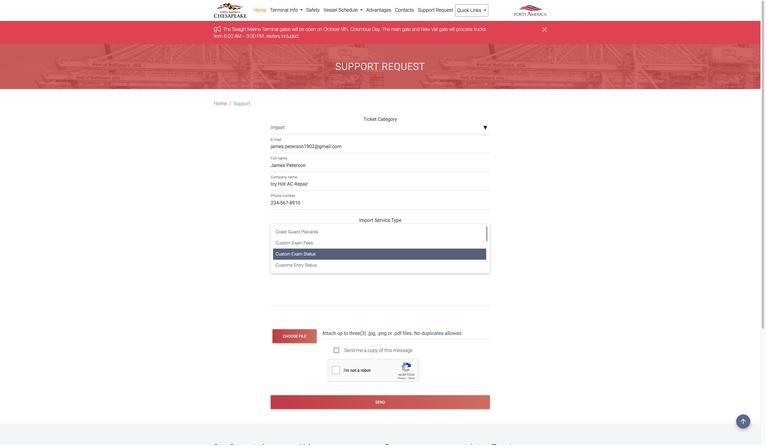 Task type: locate. For each thing, give the bounding box(es) containing it.
1 horizontal spatial home
[[254, 7, 266, 13]]

import
[[271, 125, 285, 131], [359, 218, 374, 223]]

1 vertical spatial home
[[214, 101, 227, 107]]

0 vertical spatial import
[[271, 125, 285, 131]]

me
[[356, 348, 363, 354]]

safety
[[307, 7, 320, 13]]

custom left guard
[[271, 226, 288, 232]]

1 vertical spatial status
[[304, 252, 316, 257]]

coast guard placards
[[276, 230, 319, 234]]

1 vertical spatial name
[[288, 175, 298, 180]]

included.
[[282, 33, 300, 39]]

links
[[471, 8, 482, 13]]

status
[[302, 226, 315, 232], [304, 252, 316, 257], [305, 263, 317, 268]]

1 will from the left
[[292, 27, 298, 32]]

status down fees
[[304, 252, 316, 257]]

exam down coast guard placards
[[292, 241, 303, 246]]

1 vertical spatial support
[[336, 61, 379, 72]]

0 horizontal spatial will
[[292, 27, 298, 32]]

process
[[457, 27, 473, 32]]

contacts
[[395, 7, 414, 13]]

the
[[223, 27, 231, 32], [383, 27, 390, 32]]

▼
[[484, 126, 488, 131]]

message
[[394, 348, 413, 354]]

support request link
[[416, 4, 455, 16]]

1 horizontal spatial will
[[450, 27, 455, 32]]

will left be
[[292, 27, 298, 32]]

custom
[[271, 226, 288, 232], [276, 241, 291, 246], [276, 252, 291, 257]]

e-
[[271, 137, 274, 142]]

exam up customs entry status
[[292, 252, 303, 257]]

terminal up reefers
[[262, 27, 279, 32]]

ticket category
[[364, 117, 397, 122]]

0 horizontal spatial gate
[[402, 27, 411, 32]]

home link
[[252, 4, 268, 16], [214, 100, 227, 108]]

gate left and at the right of page
[[402, 27, 411, 32]]

1 gate from the left
[[402, 27, 411, 32]]

the up 6:00
[[223, 27, 231, 32]]

exam
[[289, 226, 301, 232], [292, 241, 303, 246], [292, 252, 303, 257]]

–
[[243, 33, 245, 39]]

custom up bl/container#
[[276, 241, 291, 246]]

2 vertical spatial exam
[[292, 252, 303, 257]]

name
[[278, 156, 287, 161], [288, 175, 298, 180]]

the seagirt marine terminal gates will be open on october 9th, columbus day. the main gate and new vail gate will process trucks from 6:00 am – 3:30 pm, reefers included. alert
[[0, 21, 761, 44]]

phone number
[[271, 194, 296, 198]]

exam right coast
[[289, 226, 301, 232]]

pm,
[[257, 33, 265, 39]]

terminal left info
[[270, 7, 289, 13]]

quick
[[458, 8, 469, 13]]

0 horizontal spatial home link
[[214, 100, 227, 108]]

issue
[[298, 265, 309, 271]]

open
[[306, 27, 316, 32]]

1 horizontal spatial request
[[436, 7, 454, 13]]

send
[[345, 348, 355, 354]]

0 vertical spatial custom exam status
[[271, 226, 315, 232]]

Full name text field
[[271, 161, 490, 172]]

1 horizontal spatial support
[[336, 61, 379, 72]]

2 horizontal spatial support
[[418, 7, 435, 13]]

terminal info link
[[268, 4, 305, 16]]

0 vertical spatial status
[[302, 226, 315, 232]]

new
[[421, 27, 430, 32]]

1 horizontal spatial gate
[[440, 27, 448, 32]]

0 vertical spatial home
[[254, 7, 266, 13]]

6:00
[[224, 33, 233, 39]]

custom exam status up customs entry status
[[276, 252, 316, 257]]

0 horizontal spatial name
[[278, 156, 287, 161]]

name for company name
[[288, 175, 298, 180]]

1 vertical spatial exam
[[292, 241, 303, 246]]

2 will from the left
[[450, 27, 455, 32]]

name right full
[[278, 156, 287, 161]]

the right day. on the left of the page
[[383, 27, 390, 32]]

custom exam status
[[271, 226, 315, 232], [276, 252, 316, 257]]

customs
[[276, 263, 293, 268]]

2 vertical spatial support
[[234, 101, 251, 107]]

support request
[[418, 7, 454, 13], [336, 61, 425, 72]]

day.
[[373, 27, 381, 32]]

quick links link
[[455, 4, 489, 17]]

1 horizontal spatial the
[[383, 27, 390, 32]]

service
[[375, 218, 390, 223]]

2 gate from the left
[[440, 27, 448, 32]]

copy
[[368, 348, 378, 354]]

the seagirt marine terminal gates will be open on october 9th, columbus day. the main gate and new vail gate will process trucks from 6:00 am – 3:30 pm, reefers included.
[[214, 27, 486, 39]]

gate right vail at top right
[[440, 27, 448, 32]]

number
[[283, 194, 296, 198]]

from
[[214, 33, 223, 39]]

0 horizontal spatial home
[[214, 101, 227, 107]]

1 vertical spatial terminal
[[262, 27, 279, 32]]

company name
[[271, 175, 298, 180]]

go to top image
[[737, 415, 751, 429]]

gate
[[402, 27, 411, 32], [440, 27, 448, 32]]

0 vertical spatial home link
[[252, 4, 268, 16]]

0 horizontal spatial the
[[223, 27, 231, 32]]

specify
[[271, 265, 286, 271]]

request
[[436, 7, 454, 13], [382, 61, 425, 72]]

file
[[299, 335, 307, 339]]

0 horizontal spatial request
[[382, 61, 425, 72]]

1 horizontal spatial import
[[359, 218, 374, 223]]

will left process at the top
[[450, 27, 455, 32]]

vessel schedule
[[324, 7, 359, 13]]

seagirt
[[232, 27, 246, 32]]

1 vertical spatial support request
[[336, 61, 425, 72]]

custom exam fees
[[276, 241, 313, 246]]

close image
[[543, 26, 547, 33]]

1 vertical spatial request
[[382, 61, 425, 72]]

1 horizontal spatial home link
[[252, 4, 268, 16]]

choose
[[283, 335, 298, 339]]

1 horizontal spatial name
[[288, 175, 298, 180]]

will
[[292, 27, 298, 32], [450, 27, 455, 32]]

status right the entry
[[305, 263, 317, 268]]

name for full name
[[278, 156, 287, 161]]

am
[[235, 33, 241, 39]]

import service type
[[359, 218, 402, 223]]

columbus
[[351, 27, 371, 32]]

send me a copy of this message
[[345, 348, 413, 354]]

1 vertical spatial import
[[359, 218, 374, 223]]

support
[[418, 7, 435, 13], [336, 61, 379, 72], [234, 101, 251, 107]]

0 vertical spatial name
[[278, 156, 287, 161]]

import up the mail
[[271, 125, 285, 131]]

0 vertical spatial support
[[418, 7, 435, 13]]

contacts link
[[393, 4, 416, 16]]

custom exam status up custom exam fees
[[271, 226, 315, 232]]

terminal
[[270, 7, 289, 13], [262, 27, 279, 32]]

vessel
[[324, 7, 338, 13]]

custom up customs
[[276, 252, 291, 257]]

import left the service
[[359, 218, 374, 223]]

0 vertical spatial exam
[[289, 226, 301, 232]]

advantages link
[[365, 4, 393, 16]]

name right company
[[288, 175, 298, 180]]

0 vertical spatial custom
[[271, 226, 288, 232]]

status up fees
[[302, 226, 315, 232]]

home
[[254, 7, 266, 13], [214, 101, 227, 107]]

entry
[[294, 263, 304, 268]]

terminal info
[[270, 7, 299, 13]]

1 vertical spatial home link
[[214, 100, 227, 108]]

0 horizontal spatial import
[[271, 125, 285, 131]]



Task type: describe. For each thing, give the bounding box(es) containing it.
main
[[392, 27, 401, 32]]

2 vertical spatial status
[[305, 263, 317, 268]]

Phone number text field
[[271, 198, 490, 210]]

bullhorn image
[[214, 26, 223, 32]]

schedule
[[339, 7, 358, 13]]

2 the from the left
[[383, 27, 390, 32]]

bl/container#
[[271, 247, 302, 252]]

coast
[[276, 230, 287, 234]]

company
[[271, 175, 287, 180]]

placards
[[302, 230, 319, 234]]

3:30
[[247, 33, 256, 39]]

1 vertical spatial custom exam status
[[276, 252, 316, 257]]

on
[[317, 27, 323, 32]]

e-mail
[[271, 137, 281, 142]]

safety link
[[305, 4, 322, 16]]

choose file
[[283, 335, 307, 339]]

ticket
[[364, 117, 377, 122]]

advantages
[[367, 7, 392, 13]]

and
[[412, 27, 420, 32]]

fees
[[304, 241, 313, 246]]

phone
[[271, 194, 282, 198]]

this
[[385, 348, 392, 354]]

Company name text field
[[271, 179, 490, 191]]

9th,
[[342, 27, 349, 32]]

vail
[[432, 27, 438, 32]]

Specify your issue text field
[[271, 262, 490, 306]]

import for import service type
[[359, 218, 374, 223]]

import for import
[[271, 125, 285, 131]]

specify your issue
[[271, 265, 309, 271]]

1 vertical spatial custom
[[276, 241, 291, 246]]

BL/Container# text field
[[271, 243, 490, 254]]

send
[[376, 401, 386, 405]]

gates
[[280, 27, 291, 32]]

customs entry status
[[276, 263, 317, 268]]

your
[[288, 265, 297, 271]]

mail
[[274, 137, 281, 142]]

full
[[271, 156, 277, 161]]

be
[[299, 27, 305, 32]]

a
[[364, 348, 367, 354]]

the seagirt marine terminal gates will be open on october 9th, columbus day. the main gate and new vail gate will process trucks from 6:00 am – 3:30 pm, reefers included. link
[[214, 27, 486, 39]]

0 vertical spatial terminal
[[270, 7, 289, 13]]

guard
[[288, 230, 300, 234]]

0 vertical spatial support request
[[418, 7, 454, 13]]

0 vertical spatial request
[[436, 7, 454, 13]]

trucks
[[474, 27, 486, 32]]

reefers
[[267, 33, 280, 39]]

quick links
[[458, 8, 483, 13]]

vessel schedule link
[[322, 4, 365, 16]]

marine
[[248, 27, 261, 32]]

E-mail email field
[[271, 142, 490, 153]]

terminal inside the seagirt marine terminal gates will be open on october 9th, columbus day. the main gate and new vail gate will process trucks from 6:00 am – 3:30 pm, reefers included.
[[262, 27, 279, 32]]

0 horizontal spatial support
[[234, 101, 251, 107]]

info
[[290, 7, 298, 13]]

october
[[324, 27, 340, 32]]

Attach up to three(3) .jpg, .png or .pdf files. No duplicates allowed. text field
[[322, 328, 491, 340]]

full name
[[271, 156, 287, 161]]

2 vertical spatial custom
[[276, 252, 291, 257]]

send button
[[271, 396, 490, 410]]

type
[[392, 218, 402, 223]]

category
[[378, 117, 397, 122]]

of
[[379, 348, 384, 354]]

1 the from the left
[[223, 27, 231, 32]]



Task type: vqa. For each thing, say whether or not it's contained in the screenshot.
12 to the bottom
no



